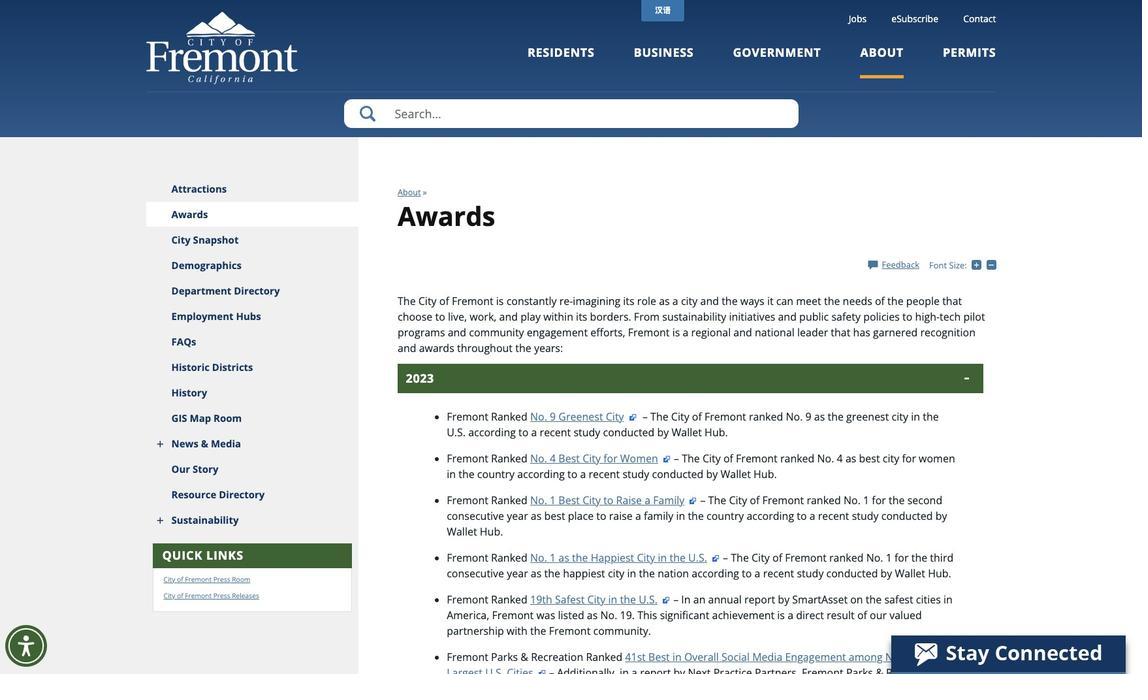 Task type: describe. For each thing, give the bounding box(es) containing it.
overall
[[684, 650, 719, 664]]

stay connected image
[[891, 635, 1125, 672]]

for inside – the city of fremont ranked no. 1 for the third consecutive year as the happiest city in the nation according to a recent study conducted by wallet hub.
[[895, 550, 909, 565]]

wallet inside – the city of fremont ranked no. 1 for the second consecutive year as best place to raise a family in the country according to a recent study conducted by wallet hub.
[[447, 524, 477, 539]]

– the city of fremont ranked no. 4  as best city for women in the country according to a recent study conducted by wallet hub.
[[447, 451, 955, 481]]

play
[[521, 309, 541, 324]]

– the city of fremont ranked no. 1 for the second consecutive year as best place to raise a family in the country according to a recent study conducted by wallet hub.
[[447, 493, 947, 539]]

on
[[851, 592, 863, 607]]

year for no. 1 best city to raise a family
[[507, 509, 528, 523]]

as up happiest
[[559, 550, 569, 565]]

by inside – the city of fremont ranked no. 1 for the second consecutive year as best place to raise a family in the country according to a recent study conducted by wallet hub.
[[936, 509, 947, 523]]

city inside – the city of fremont ranked no. 9 as the greenest city in the u.s. according to a recent study conducted by wallet hub.
[[671, 409, 689, 424]]

a inside – in an annual report by smartasset on the safest cities in america, fremont was listed as no. 19. this significant achievement is a direct result of our valued partnership with the fremont community.
[[788, 608, 794, 622]]

a inside – the city of fremont ranked no. 4  as best city for women in the country according to a recent study conducted by wallet hub.
[[580, 467, 586, 481]]

partnership
[[447, 624, 504, 638]]

city down no. 9 greenest city link
[[583, 451, 601, 466]]

live,
[[448, 309, 467, 324]]

and down 'programs'
[[398, 341, 416, 355]]

a inside – the city of fremont ranked no. 9 as the greenest city in the u.s. according to a recent study conducted by wallet hub.
[[531, 425, 537, 439]]

third
[[930, 550, 954, 565]]

department directory
[[171, 284, 280, 297]]

city inside the city of fremont is constantly re-imagining its role as a city and the ways it can meet the needs of the people that choose to live, work, and play within its borders. from sustainability initiatives and public safety policies to high-tech pilot programs and community engagement efforts, fremont is a regional and national leader that has garnered recognition and awards throughout the years:
[[418, 294, 437, 308]]

and down live, on the top left
[[448, 325, 466, 340]]

people
[[906, 294, 940, 308]]

study inside – the city of fremont ranked no. 1 for the third consecutive year as the happiest city in the nation according to a recent study conducted by wallet hub.
[[797, 566, 824, 581]]

recent inside – the city of fremont ranked no. 4  as best city for women in the country according to a recent study conducted by wallet hub.
[[589, 467, 620, 481]]

in inside – the city of fremont ranked no. 4  as best city for women in the country according to a recent study conducted by wallet hub.
[[447, 467, 456, 481]]

fremont inside – the city of fremont ranked no. 9 as the greenest city in the u.s. according to a recent study conducted by wallet hub.
[[705, 409, 746, 424]]

1 inside – the city of fremont ranked no. 1 for the third consecutive year as the happiest city in the nation according to a recent study conducted by wallet hub.
[[886, 550, 892, 565]]

a inside – the city of fremont ranked no. 1 for the third consecutive year as the happiest city in the nation according to a recent study conducted by wallet hub.
[[755, 566, 761, 581]]

by inside – in an annual report by smartasset on the safest cities in america, fremont was listed as no. 19. this significant achievement is a direct result of our valued partnership with the fremont community.
[[778, 592, 790, 607]]

city up 'city of fremont' link
[[164, 574, 175, 584]]

41st
[[625, 650, 646, 664]]

gis map room
[[171, 411, 242, 425]]

of up 'city of fremont' link
[[177, 574, 183, 584]]

raise
[[609, 509, 633, 523]]

no. inside – the city of fremont ranked no. 9 as the greenest city in the u.s. according to a recent study conducted by wallet hub.
[[786, 409, 803, 424]]

hub. inside – the city of fremont ranked no. 1 for the second consecutive year as best place to raise a family in the country according to a recent study conducted by wallet hub.
[[480, 524, 503, 539]]

gis
[[171, 411, 187, 425]]

fremont ranked 19th safest city in the u.s.
[[447, 592, 658, 607]]

– the for conducted
[[674, 451, 700, 466]]

columnusercontrol3 main content
[[359, 137, 999, 674]]

in inside – in an annual report by smartasset on the safest cities in america, fremont was listed as no. 19. this significant achievement is a direct result of our valued partnership with the fremont community.
[[944, 592, 953, 607]]

ranked for no. 1 best city to raise a family
[[491, 493, 528, 507]]

demographics link
[[146, 253, 359, 278]]

choose
[[398, 309, 433, 324]]

government
[[733, 44, 821, 60]]

the for fremont ranked no. 1 as the happiest city in the u.s.
[[731, 550, 749, 565]]

media inside 41st best in overall social media engagement among nation's 100 largest u.s. cities
[[753, 650, 783, 664]]

as inside – the city of fremont ranked no. 9 as the greenest city in the u.s. according to a recent study conducted by wallet hub.
[[814, 409, 825, 424]]

contact
[[963, 12, 996, 25]]

city inside – the city of fremont ranked no. 1 for the second consecutive year as best place to raise a family in the country according to a recent study conducted by wallet hub.
[[729, 493, 747, 507]]

of inside – the city of fremont ranked no. 9 as the greenest city in the u.s. according to a recent study conducted by wallet hub.
[[692, 409, 702, 424]]

and up community
[[499, 309, 518, 324]]

ranked inside – the city of fremont ranked no. 1 for the second consecutive year as best place to raise a family in the country according to a recent study conducted by wallet hub.
[[807, 493, 841, 507]]

study inside – the city of fremont ranked no. 9 as the greenest city in the u.s. according to a recent study conducted by wallet hub.
[[574, 425, 600, 439]]

1 9 from the left
[[550, 409, 556, 424]]

the city of fremont is constantly re-imagining its role as a city and the ways it can meet the needs of the people that choose to live, work, and play within its borders. from sustainability initiatives and public safety policies to high-tech pilot programs and community engagement efforts, fremont is a regional and national leader that has garnered recognition and awards throughout the years:
[[398, 294, 985, 355]]

no. 4 best city for women link
[[530, 451, 671, 466]]

1 horizontal spatial about link
[[860, 44, 904, 78]]

19th safest city in the u.s. link
[[530, 592, 671, 607]]

hubs
[[236, 310, 261, 323]]

& inside the columnusercontrol3 main content
[[521, 650, 528, 664]]

ranked inside – the city of fremont ranked no. 4  as best city for women in the country according to a recent study conducted by wallet hub.
[[780, 451, 815, 466]]

to inside – the city of fremont ranked no. 1 for the third consecutive year as the happiest city in the nation according to a recent study conducted by wallet hub.
[[742, 566, 752, 581]]

as inside – in an annual report by smartasset on the safest cities in america, fremont was listed as no. 19. this significant achievement is a direct result of our valued partnership with the fremont community.
[[587, 608, 598, 622]]

– the for by
[[643, 409, 669, 424]]

study inside – the city of fremont ranked no. 1 for the second consecutive year as best place to raise a family in the country according to a recent study conducted by wallet hub.
[[852, 509, 879, 523]]

hub. inside – the city of fremont ranked no. 9 as the greenest city in the u.s. according to a recent study conducted by wallet hub.
[[705, 425, 728, 439]]

faqs
[[171, 335, 196, 348]]

links
[[206, 547, 244, 563]]

ranked inside – the city of fremont ranked no. 1 for the third consecutive year as the happiest city in the nation according to a recent study conducted by wallet hub.
[[829, 550, 864, 565]]

can
[[776, 294, 794, 308]]

conducted inside – the city of fremont ranked no. 4  as best city for women in the country according to a recent study conducted by wallet hub.
[[652, 467, 704, 481]]

nation's
[[886, 650, 926, 664]]

fremont ranked no. 9 greenest city
[[447, 409, 624, 424]]

quick
[[162, 547, 203, 563]]

best for place
[[559, 493, 580, 507]]

ranked for 19th safest city in the u.s.
[[491, 592, 528, 607]]

an
[[693, 592, 706, 607]]

sustainability
[[662, 309, 726, 324]]

high-
[[915, 309, 940, 324]]

nation
[[658, 566, 689, 581]]

best inside 41st best in overall social media engagement among nation's 100 largest u.s. cities
[[649, 650, 670, 664]]

regional
[[691, 325, 731, 340]]

city inside – the city of fremont ranked no. 4  as best city for women in the country according to a recent study conducted by wallet hub.
[[703, 451, 721, 466]]

city inside – the city of fremont ranked no. 1 for the third consecutive year as the happiest city in the nation according to a recent study conducted by wallet hub.
[[608, 566, 625, 581]]

- link
[[987, 259, 999, 271]]

employment hubs link
[[146, 304, 359, 329]]

faqs link
[[146, 329, 359, 355]]

no. inside – the city of fremont ranked no. 1 for the second consecutive year as best place to raise a family in the country according to a recent study conducted by wallet hub.
[[844, 493, 861, 507]]

no. 1 as the happiest city in the u.s. link
[[530, 550, 720, 565]]

city down city of fremont press 'link'
[[164, 591, 175, 600]]

feedback
[[882, 259, 920, 270]]

employment hubs
[[171, 310, 261, 323]]

1 4 from the left
[[550, 451, 556, 466]]

city of fremont press link
[[164, 574, 230, 584]]

happiest
[[563, 566, 605, 581]]

country inside – the city of fremont ranked no. 1 for the second consecutive year as best place to raise a family in the country according to a recent study conducted by wallet hub.
[[707, 509, 744, 523]]

font size:
[[929, 259, 967, 271]]

women
[[919, 451, 955, 466]]

our story link
[[146, 457, 359, 482]]

demographics
[[171, 259, 242, 272]]

result
[[827, 608, 855, 622]]

conducted inside – the city of fremont ranked no. 1 for the second consecutive year as best place to raise a family in the country according to a recent study conducted by wallet hub.
[[882, 509, 933, 523]]

quick links
[[162, 547, 244, 563]]

2023
[[406, 370, 434, 386]]

america,
[[447, 608, 489, 622]]

fremont inside – the city of fremont ranked no. 1 for the second consecutive year as best place to raise a family in the country according to a recent study conducted by wallet hub.
[[763, 493, 804, 507]]

no. 9 greenest city link
[[530, 409, 637, 424]]

according inside – the city of fremont ranked no. 4  as best city for women in the country according to a recent study conducted by wallet hub.
[[517, 467, 565, 481]]

0 horizontal spatial is
[[496, 294, 504, 308]]

safest
[[885, 592, 914, 607]]

0 vertical spatial room
[[214, 411, 242, 425]]

imagining
[[573, 294, 621, 308]]

resource
[[171, 488, 216, 501]]

of inside – the city of fremont ranked no. 4  as best city for women in the country according to a recent study conducted by wallet hub.
[[724, 451, 733, 466]]

engagement
[[785, 650, 846, 664]]

work,
[[470, 309, 497, 324]]

as inside – the city of fremont ranked no. 1 for the third consecutive year as the happiest city in the nation according to a recent study conducted by wallet hub.
[[531, 566, 542, 581]]

– the city of fremont ranked no. 1 for the third consecutive year as the happiest city in the nation according to a recent study conducted by wallet hub.
[[447, 550, 954, 581]]

attractions link
[[146, 176, 359, 202]]

and down initiatives
[[734, 325, 752, 340]]

city right safest
[[587, 592, 606, 607]]

fremont inside – the city of fremont ranked no. 1 for the third consecutive year as the happiest city in the nation according to a recent study conducted by wallet hub.
[[785, 550, 827, 565]]

from
[[634, 309, 660, 324]]

greenest
[[847, 409, 889, 424]]

according inside – the city of fremont ranked no. 1 for the third consecutive year as the happiest city in the nation according to a recent study conducted by wallet hub.
[[692, 566, 739, 581]]

to inside – the city of fremont ranked no. 4  as best city for women in the country according to a recent study conducted by wallet hub.
[[568, 467, 578, 481]]

city inside 'link'
[[171, 233, 191, 246]]

cities
[[507, 665, 533, 674]]

business
[[634, 44, 694, 60]]

awards
[[419, 341, 454, 355]]

within
[[543, 309, 573, 324]]

sustainability link
[[146, 507, 359, 533]]

hub. inside – the city of fremont ranked no. 4  as best city for women in the country according to a recent study conducted by wallet hub.
[[754, 467, 777, 481]]

room link
[[230, 574, 250, 584]]

history link
[[146, 380, 359, 406]]

wallet inside – the city of fremont ranked no. 9 as the greenest city in the u.s. according to a recent study conducted by wallet hub.
[[672, 425, 702, 439]]

cities
[[916, 592, 941, 607]]

throughout
[[457, 341, 513, 355]]

city of fremont link
[[164, 591, 212, 600]]

fremont ranked no. 4 best city for women
[[447, 451, 658, 466]]

resource directory
[[171, 488, 265, 501]]

largest
[[447, 665, 483, 674]]

was
[[536, 608, 555, 622]]

department directory link
[[146, 278, 359, 304]]

the for fremont ranked no. 1 best city to raise a family
[[708, 493, 726, 507]]

has
[[853, 325, 871, 340]]

– for no. 1 as the happiest city in the u.s.
[[723, 550, 728, 565]]

conducted inside – the city of fremont ranked no. 1 for the third consecutive year as the happiest city in the nation according to a recent study conducted by wallet hub.
[[827, 566, 878, 581]]

in inside – the city of fremont ranked no. 9 as the greenest city in the u.s. according to a recent study conducted by wallet hub.
[[911, 409, 920, 424]]

news
[[171, 437, 198, 450]]

happiest
[[591, 550, 634, 565]]

conducted inside – the city of fremont ranked no. 9 as the greenest city in the u.s. according to a recent study conducted by wallet hub.
[[603, 425, 655, 439]]

in inside – the city of fremont ranked no. 1 for the third consecutive year as the happiest city in the nation according to a recent study conducted by wallet hub.
[[627, 566, 636, 581]]

wallet inside – the city of fremont ranked no. 4  as best city for women in the country according to a recent study conducted by wallet hub.
[[721, 467, 751, 481]]

in inside – the city of fremont ranked no. 1 for the second consecutive year as best place to raise a family in the country according to a recent study conducted by wallet hub.
[[676, 509, 685, 523]]

press releases link
[[212, 591, 259, 600]]

about awards
[[398, 187, 495, 234]]

programs
[[398, 325, 445, 340]]

business link
[[634, 44, 694, 78]]

and up sustainability
[[700, 294, 719, 308]]



Task type: locate. For each thing, give the bounding box(es) containing it.
ranked for no. 9 greenest city
[[491, 409, 528, 424]]

2 press from the top
[[213, 591, 230, 600]]

fremont parks & recreation ranked
[[447, 650, 625, 664]]

room right map
[[214, 411, 242, 425]]

0 horizontal spatial 9
[[550, 409, 556, 424]]

– for no. 1 best city to raise a family
[[700, 493, 706, 507]]

is
[[496, 294, 504, 308], [673, 325, 680, 340], [777, 608, 785, 622]]

ranked for no. 4 best city for women
[[491, 451, 528, 466]]

1 horizontal spatial 9
[[806, 409, 812, 424]]

of up – the city of fremont ranked no. 4  as best city for women in the country according to a recent study conducted by wallet hub.
[[692, 409, 702, 424]]

media down gis map room
[[211, 437, 241, 450]]

the inside the city of fremont is constantly re-imagining its role as a city and the ways it can meet the needs of the people that choose to live, work, and play within its borders. from sustainability initiatives and public safety policies to high-tech pilot programs and community engagement efforts, fremont is a regional and national leader that has garnered recognition and awards throughout the years:
[[398, 294, 416, 308]]

fremont ranked no. 1 as the happiest city in the u.s.
[[447, 550, 707, 565]]

0 horizontal spatial best
[[544, 509, 565, 523]]

by up safest
[[881, 566, 892, 581]]

4 inside – the city of fremont ranked no. 4  as best city for women in the country according to a recent study conducted by wallet hub.
[[837, 451, 843, 466]]

1 vertical spatial consecutive
[[447, 566, 504, 581]]

valued
[[890, 608, 922, 622]]

0 horizontal spatial –
[[673, 592, 679, 607]]

0 vertical spatial best
[[859, 451, 880, 466]]

0 horizontal spatial – the
[[643, 409, 669, 424]]

room up 'releases'
[[232, 574, 250, 584]]

city right greenest at the bottom right
[[892, 409, 908, 424]]

needs
[[843, 294, 872, 308]]

100
[[928, 650, 946, 664]]

that down the safety
[[831, 325, 851, 340]]

consecutive inside – the city of fremont ranked no. 1 for the second consecutive year as best place to raise a family in the country according to a recent study conducted by wallet hub.
[[447, 509, 504, 523]]

best
[[859, 451, 880, 466], [544, 509, 565, 523]]

city inside – the city of fremont ranked no. 1 for the third consecutive year as the happiest city in the nation according to a recent study conducted by wallet hub.
[[752, 550, 770, 565]]

directory
[[234, 284, 280, 297], [219, 488, 265, 501]]

press for city of fremont press
[[213, 574, 230, 584]]

year inside – the city of fremont ranked no. 1 for the second consecutive year as best place to raise a family in the country according to a recent study conducted by wallet hub.
[[507, 509, 528, 523]]

city up report
[[752, 550, 770, 565]]

city snapshot link
[[146, 227, 359, 253]]

about for about awards
[[398, 187, 421, 198]]

in
[[911, 409, 920, 424], [447, 467, 456, 481], [676, 509, 685, 523], [658, 550, 667, 565], [627, 566, 636, 581], [608, 592, 617, 607], [944, 592, 953, 607], [673, 650, 682, 664]]

1 down fremont ranked no. 4 best city for women on the bottom
[[550, 493, 556, 507]]

1 vertical spatial directory
[[219, 488, 265, 501]]

releases
[[232, 591, 259, 600]]

esubscribe
[[892, 12, 939, 25]]

jobs link
[[849, 12, 867, 25]]

is inside – in an annual report by smartasset on the safest cities in america, fremont was listed as no. 19. this significant achievement is a direct result of our valued partnership with the fremont community.
[[777, 608, 785, 622]]

0 vertical spatial – the
[[643, 409, 669, 424]]

fremont ranked no. 1 best city to raise a family
[[447, 493, 685, 507]]

– inside – in an annual report by smartasset on the safest cities in america, fremont was listed as no. 19. this significant achievement is a direct result of our valued partnership with the fremont community.
[[673, 592, 679, 607]]

by down 'second'
[[936, 509, 947, 523]]

contact link
[[963, 12, 996, 25]]

1 vertical spatial media
[[753, 650, 783, 664]]

by inside – the city of fremont ranked no. 1 for the third consecutive year as the happiest city in the nation according to a recent study conducted by wallet hub.
[[881, 566, 892, 581]]

+ link
[[972, 259, 987, 271]]

place
[[568, 509, 594, 523]]

greenest
[[559, 409, 603, 424]]

– the inside – the city of fremont ranked no. 4  as best city for women in the country according to a recent study conducted by wallet hub.
[[674, 451, 700, 466]]

room
[[214, 411, 242, 425], [232, 574, 250, 584]]

about link inside the columnusercontrol3 main content
[[398, 187, 421, 198]]

as down greenest at the bottom right
[[846, 451, 856, 466]]

1 vertical spatial – the
[[674, 451, 700, 466]]

residents
[[528, 44, 595, 60]]

as left greenest at the bottom right
[[814, 409, 825, 424]]

– the inside – the city of fremont ranked no. 9 as the greenest city in the u.s. according to a recent study conducted by wallet hub.
[[643, 409, 669, 424]]

of inside – in an annual report by smartasset on the safest cities in america, fremont was listed as no. 19. this significant achievement is a direct result of our valued partnership with the fremont community.
[[857, 608, 867, 622]]

1 horizontal spatial country
[[707, 509, 744, 523]]

is down sustainability
[[673, 325, 680, 340]]

1 vertical spatial country
[[707, 509, 744, 523]]

as inside – the city of fremont ranked no. 4  as best city for women in the country according to a recent study conducted by wallet hub.
[[846, 451, 856, 466]]

meet
[[796, 294, 821, 308]]

the inside – the city of fremont ranked no. 4  as best city for women in the country according to a recent study conducted by wallet hub.
[[459, 467, 475, 481]]

wallet
[[672, 425, 702, 439], [721, 467, 751, 481], [447, 524, 477, 539], [895, 566, 925, 581]]

0 vertical spatial its
[[623, 294, 635, 308]]

1 press from the top
[[213, 574, 230, 584]]

9
[[550, 409, 556, 424], [806, 409, 812, 424]]

of down – the city of fremont ranked no. 4  as best city for women in the country according to a recent study conducted by wallet hub.
[[750, 493, 760, 507]]

esubscribe link
[[892, 12, 939, 25]]

u.s.
[[447, 425, 466, 439], [688, 550, 707, 565], [639, 592, 658, 607], [485, 665, 504, 674]]

city inside the city of fremont is constantly re-imagining its role as a city and the ways it can meet the needs of the people that choose to live, work, and play within its borders. from sustainability initiatives and public safety policies to high-tech pilot programs and community engagement efforts, fremont is a regional and national leader that has garnered recognition and awards throughout the years:
[[681, 294, 698, 308]]

– the down – the city of fremont ranked no. 9 as the greenest city in the u.s. according to a recent study conducted by wallet hub.
[[674, 451, 700, 466]]

media
[[211, 437, 241, 450], [753, 650, 783, 664]]

as right role
[[659, 294, 670, 308]]

as inside – the city of fremont ranked no. 1 for the second consecutive year as best place to raise a family in the country according to a recent study conducted by wallet hub.
[[531, 509, 542, 523]]

about
[[860, 44, 904, 60], [398, 187, 421, 198]]

1 horizontal spatial the
[[708, 493, 726, 507]]

by up women
[[657, 425, 669, 439]]

1 vertical spatial press
[[213, 591, 230, 600]]

no. 1 best city to raise a family link
[[530, 493, 698, 507]]

u.s. inside 41st best in overall social media engagement among nation's 100 largest u.s. cities
[[485, 665, 504, 674]]

about inside about awards
[[398, 187, 421, 198]]

– inside – the city of fremont ranked no. 1 for the third consecutive year as the happiest city in the nation according to a recent study conducted by wallet hub.
[[723, 550, 728, 565]]

its down imagining
[[576, 309, 587, 324]]

city down happiest
[[608, 566, 625, 581]]

1 horizontal spatial awards
[[398, 198, 495, 234]]

2 9 from the left
[[806, 409, 812, 424]]

0 vertical spatial media
[[211, 437, 241, 450]]

awards
[[398, 198, 495, 234], [171, 208, 208, 221]]

– the up women
[[643, 409, 669, 424]]

city down – the city of fremont ranked no. 9 as the greenest city in the u.s. according to a recent study conducted by wallet hub.
[[703, 451, 721, 466]]

as down 19th safest city in the u.s. link at the bottom of page
[[587, 608, 598, 622]]

best right '41st'
[[649, 650, 670, 664]]

policies
[[864, 309, 900, 324]]

1 inside – the city of fremont ranked no. 1 for the second consecutive year as best place to raise a family in the country according to a recent study conducted by wallet hub.
[[863, 493, 869, 507]]

1 horizontal spatial media
[[753, 650, 783, 664]]

2 year from the top
[[507, 566, 528, 581]]

& right the news
[[201, 437, 208, 450]]

0 horizontal spatial awards
[[171, 208, 208, 221]]

country inside – the city of fremont ranked no. 4  as best city for women in the country according to a recent study conducted by wallet hub.
[[477, 467, 515, 481]]

year for no. 1 as the happiest city in the u.s.
[[507, 566, 528, 581]]

national
[[755, 325, 795, 340]]

recent inside – the city of fremont ranked no. 1 for the third consecutive year as the happiest city in the nation according to a recent study conducted by wallet hub.
[[763, 566, 794, 581]]

– inside – the city of fremont ranked no. 1 for the second consecutive year as best place to raise a family in the country according to a recent study conducted by wallet hub.
[[700, 493, 706, 507]]

best
[[559, 451, 580, 466], [559, 493, 580, 507], [649, 650, 670, 664]]

ranked left 19th
[[491, 592, 528, 607]]

0 horizontal spatial that
[[831, 325, 851, 340]]

best down fremont ranked no. 1 best city to raise a family
[[544, 509, 565, 523]]

of down city of fremont press 'link'
[[177, 591, 183, 600]]

directory down demographics link at left
[[234, 284, 280, 297]]

city up – the city of fremont ranked no. 4  as best city for women in the country according to a recent study conducted by wallet hub.
[[671, 409, 689, 424]]

directory down our story link
[[219, 488, 265, 501]]

the
[[398, 294, 416, 308], [708, 493, 726, 507], [731, 550, 749, 565]]

conducted down 'second'
[[882, 509, 933, 523]]

1 horizontal spatial – the
[[674, 451, 700, 466]]

2 vertical spatial the
[[731, 550, 749, 565]]

ranked inside – the city of fremont ranked no. 9 as the greenest city in the u.s. according to a recent study conducted by wallet hub.
[[749, 409, 783, 424]]

best down greenest at the bottom right
[[859, 451, 880, 466]]

awards inside awards link
[[171, 208, 208, 221]]

9 left greenest
[[550, 409, 556, 424]]

gis map room link
[[146, 406, 359, 431]]

city inside – the city of fremont ranked no. 9 as the greenest city in the u.s. according to a recent study conducted by wallet hub.
[[892, 409, 908, 424]]

employment
[[171, 310, 234, 323]]

best inside – the city of fremont ranked no. 1 for the second consecutive year as best place to raise a family in the country according to a recent study conducted by wallet hub.
[[544, 509, 565, 523]]

no. inside – in an annual report by smartasset on the safest cities in america, fremont was listed as no. 19. this significant achievement is a direct result of our valued partnership with the fremont community.
[[601, 608, 617, 622]]

2 horizontal spatial –
[[723, 550, 728, 565]]

for inside – the city of fremont ranked no. 1 for the second consecutive year as best place to raise a family in the country according to a recent study conducted by wallet hub.
[[872, 493, 886, 507]]

city
[[681, 294, 698, 308], [892, 409, 908, 424], [883, 451, 899, 466], [608, 566, 625, 581]]

city inside – the city of fremont ranked no. 4  as best city for women in the country according to a recent study conducted by wallet hub.
[[883, 451, 899, 466]]

country down fremont ranked no. 4 best city for women on the bottom
[[477, 467, 515, 481]]

for left the third
[[895, 550, 909, 565]]

jobs
[[849, 12, 867, 25]]

of up live, on the top left
[[439, 294, 449, 308]]

year
[[507, 509, 528, 523], [507, 566, 528, 581]]

1 vertical spatial that
[[831, 325, 851, 340]]

year up fremont ranked 19th safest city in the u.s.
[[507, 566, 528, 581]]

0 horizontal spatial the
[[398, 294, 416, 308]]

0 vertical spatial that
[[943, 294, 962, 308]]

year inside – the city of fremont ranked no. 1 for the third consecutive year as the happiest city in the nation according to a recent study conducted by wallet hub.
[[507, 566, 528, 581]]

ranked down fremont ranked no. 9 greenest city
[[491, 451, 528, 466]]

of inside – the city of fremont ranked no. 1 for the third consecutive year as the happiest city in the nation according to a recent study conducted by wallet hub.
[[773, 550, 782, 565]]

study inside – the city of fremont ranked no. 4  as best city for women in the country according to a recent study conducted by wallet hub.
[[623, 467, 649, 481]]

ranked left '41st'
[[586, 650, 623, 664]]

1 vertical spatial &
[[521, 650, 528, 664]]

press down city of fremont press room
[[213, 591, 230, 600]]

permits link
[[943, 44, 996, 78]]

is left direct in the right of the page
[[777, 608, 785, 622]]

by inside – the city of fremont ranked no. 9 as the greenest city in the u.s. according to a recent study conducted by wallet hub.
[[657, 425, 669, 439]]

historic
[[171, 361, 210, 374]]

0 horizontal spatial its
[[576, 309, 587, 324]]

recent inside – the city of fremont ranked no. 1 for the second consecutive year as best place to raise a family in the country according to a recent study conducted by wallet hub.
[[818, 509, 849, 523]]

awards link
[[146, 202, 359, 227]]

2 vertical spatial best
[[649, 650, 670, 664]]

country down – the city of fremont ranked no. 4  as best city for women in the country according to a recent study conducted by wallet hub.
[[707, 509, 744, 523]]

community
[[469, 325, 524, 340]]

ranked down fremont ranked no. 4 best city for women on the bottom
[[491, 493, 528, 507]]

0 vertical spatial about
[[860, 44, 904, 60]]

best for according
[[559, 451, 580, 466]]

the up choose
[[398, 294, 416, 308]]

for left women at the right bottom of page
[[902, 451, 916, 466]]

0 horizontal spatial about
[[398, 187, 421, 198]]

media right social
[[753, 650, 783, 664]]

permits
[[943, 44, 996, 60]]

0 vertical spatial country
[[477, 467, 515, 481]]

consecutive for fremont ranked no. 1 best city to raise a family
[[447, 509, 504, 523]]

of down – the city of fremont ranked no. 9 as the greenest city in the u.s. according to a recent study conducted by wallet hub.
[[724, 451, 733, 466]]

smartasset
[[792, 592, 848, 607]]

initiatives
[[729, 309, 775, 324]]

1 horizontal spatial is
[[673, 325, 680, 340]]

awards inside the columnusercontrol3 main content
[[398, 198, 495, 234]]

for left women
[[604, 451, 618, 466]]

the down – the city of fremont ranked no. 4  as best city for women in the country according to a recent study conducted by wallet hub.
[[708, 493, 726, 507]]

1 horizontal spatial –
[[700, 493, 706, 507]]

the up annual
[[731, 550, 749, 565]]

u.s. inside – the city of fremont ranked no. 9 as the greenest city in the u.s. according to a recent study conducted by wallet hub.
[[447, 425, 466, 439]]

to inside – the city of fremont ranked no. 9 as the greenest city in the u.s. according to a recent study conducted by wallet hub.
[[519, 425, 529, 439]]

according inside – the city of fremont ranked no. 1 for the second consecutive year as best place to raise a family in the country according to a recent study conducted by wallet hub.
[[747, 509, 794, 523]]

ranked up fremont ranked no. 4 best city for women on the bottom
[[491, 409, 528, 424]]

recent inside – the city of fremont ranked no. 9 as the greenest city in the u.s. according to a recent study conducted by wallet hub.
[[540, 425, 571, 439]]

city right happiest
[[637, 550, 655, 565]]

best up place
[[559, 493, 580, 507]]

leader
[[797, 325, 828, 340]]

by inside – the city of fremont ranked no. 4  as best city for women in the country according to a recent study conducted by wallet hub.
[[706, 467, 718, 481]]

historic districts link
[[146, 355, 359, 380]]

in inside 41st best in overall social media engagement among nation's 100 largest u.s. cities
[[673, 650, 682, 664]]

tech
[[940, 309, 961, 324]]

directory for department directory
[[234, 284, 280, 297]]

no. inside – the city of fremont ranked no. 4  as best city for women in the country according to a recent study conducted by wallet hub.
[[817, 451, 834, 466]]

according inside – the city of fremont ranked no. 9 as the greenest city in the u.s. according to a recent study conducted by wallet hub.
[[468, 425, 516, 439]]

the inside – the city of fremont ranked no. 1 for the third consecutive year as the happiest city in the nation according to a recent study conducted by wallet hub.
[[731, 550, 749, 565]]

2 horizontal spatial is
[[777, 608, 785, 622]]

engagement
[[527, 325, 588, 340]]

wallet inside – the city of fremont ranked no. 1 for the third consecutive year as the happiest city in the nation according to a recent study conducted by wallet hub.
[[895, 566, 925, 581]]

0 horizontal spatial country
[[477, 467, 515, 481]]

consecutive for fremont ranked no. 1 as the happiest city in the u.s.
[[447, 566, 504, 581]]

safest
[[555, 592, 585, 607]]

conducted up on
[[827, 566, 878, 581]]

as inside the city of fremont is constantly re-imagining its role as a city and the ways it can meet the needs of the people that choose to live, work, and play within its borders. from sustainability initiatives and public safety policies to high-tech pilot programs and community engagement efforts, fremont is a regional and national leader that has garnered recognition and awards throughout the years:
[[659, 294, 670, 308]]

conducted up women
[[603, 425, 655, 439]]

and down can
[[778, 309, 797, 324]]

safety
[[832, 309, 861, 324]]

2 vertical spatial –
[[673, 592, 679, 607]]

year down fremont ranked no. 1 best city to raise a family
[[507, 509, 528, 523]]

2 horizontal spatial the
[[731, 550, 749, 565]]

1 vertical spatial year
[[507, 566, 528, 581]]

of inside – the city of fremont ranked no. 1 for the second consecutive year as best place to raise a family in the country according to a recent study conducted by wallet hub.
[[750, 493, 760, 507]]

conducted
[[603, 425, 655, 439], [652, 467, 704, 481], [882, 509, 933, 523], [827, 566, 878, 581]]

1 vertical spatial about
[[398, 187, 421, 198]]

1 horizontal spatial its
[[623, 294, 635, 308]]

0 vertical spatial press
[[213, 574, 230, 584]]

0 vertical spatial &
[[201, 437, 208, 450]]

1 consecutive from the top
[[447, 509, 504, 523]]

hub. inside – the city of fremont ranked no. 1 for the third consecutive year as the happiest city in the nation according to a recent study conducted by wallet hub.
[[928, 566, 951, 581]]

for inside – the city of fremont ranked no. 4  as best city for women in the country according to a recent study conducted by wallet hub.
[[902, 451, 916, 466]]

Search text field
[[344, 99, 798, 128]]

government link
[[733, 44, 821, 78]]

listed
[[558, 608, 584, 622]]

annual
[[708, 592, 742, 607]]

city
[[171, 233, 191, 246], [418, 294, 437, 308], [606, 409, 624, 424], [671, 409, 689, 424], [583, 451, 601, 466], [703, 451, 721, 466], [583, 493, 601, 507], [729, 493, 747, 507], [637, 550, 655, 565], [752, 550, 770, 565], [164, 574, 175, 584], [164, 591, 175, 600], [587, 592, 606, 607]]

the inside – the city of fremont ranked no. 1 for the second consecutive year as best place to raise a family in the country according to a recent study conducted by wallet hub.
[[708, 493, 726, 507]]

press up city of fremont press releases
[[213, 574, 230, 584]]

0 vertical spatial about link
[[860, 44, 904, 78]]

city down – the city of fremont ranked no. 4  as best city for women in the country according to a recent study conducted by wallet hub.
[[729, 493, 747, 507]]

1 vertical spatial the
[[708, 493, 726, 507]]

+
[[982, 259, 987, 271]]

that up tech
[[943, 294, 962, 308]]

1 vertical spatial is
[[673, 325, 680, 340]]

0 vertical spatial is
[[496, 294, 504, 308]]

best inside – the city of fremont ranked no. 4  as best city for women in the country according to a recent study conducted by wallet hub.
[[859, 451, 880, 466]]

0 horizontal spatial media
[[211, 437, 241, 450]]

1 up fremont ranked 19th safest city in the u.s.
[[550, 550, 556, 565]]

conducted up family in the bottom right of the page
[[652, 467, 704, 481]]

1 horizontal spatial best
[[859, 451, 880, 466]]

it
[[767, 294, 774, 308]]

0 horizontal spatial &
[[201, 437, 208, 450]]

– down – the city of fremont ranked no. 4  as best city for women in the country according to a recent study conducted by wallet hub.
[[700, 493, 706, 507]]

of up policies
[[875, 294, 885, 308]]

press for city of fremont
[[213, 591, 230, 600]]

1 left 'second'
[[863, 493, 869, 507]]

1 vertical spatial –
[[723, 550, 728, 565]]

1 horizontal spatial that
[[943, 294, 962, 308]]

is up work,
[[496, 294, 504, 308]]

2 vertical spatial is
[[777, 608, 785, 622]]

by
[[657, 425, 669, 439], [706, 467, 718, 481], [936, 509, 947, 523], [881, 566, 892, 581], [778, 592, 790, 607]]

0 vertical spatial the
[[398, 294, 416, 308]]

city left women at the right bottom of page
[[883, 451, 899, 466]]

city up choose
[[418, 294, 437, 308]]

1 vertical spatial its
[[576, 309, 587, 324]]

& up cities
[[521, 650, 528, 664]]

0 vertical spatial directory
[[234, 284, 280, 297]]

font size: link
[[929, 259, 967, 271]]

1 horizontal spatial &
[[521, 650, 528, 664]]

1 vertical spatial about link
[[398, 187, 421, 198]]

– up annual
[[723, 550, 728, 565]]

&
[[201, 437, 208, 450], [521, 650, 528, 664]]

0 vertical spatial consecutive
[[447, 509, 504, 523]]

-
[[996, 259, 999, 271]]

2 4 from the left
[[837, 451, 843, 466]]

ranked for no. 1 as the happiest city in the u.s.
[[491, 550, 528, 565]]

1 vertical spatial best
[[544, 509, 565, 523]]

of left our
[[857, 608, 867, 622]]

public
[[799, 309, 829, 324]]

1
[[550, 493, 556, 507], [863, 493, 869, 507], [550, 550, 556, 565], [886, 550, 892, 565]]

recent
[[540, 425, 571, 439], [589, 467, 620, 481], [818, 509, 849, 523], [763, 566, 794, 581]]

1 vertical spatial best
[[559, 493, 580, 507]]

0 vertical spatial best
[[559, 451, 580, 466]]

city up sustainability
[[681, 294, 698, 308]]

9 left greenest at the bottom right
[[806, 409, 812, 424]]

1 horizontal spatial about
[[860, 44, 904, 60]]

0 horizontal spatial about link
[[398, 187, 421, 198]]

1 year from the top
[[507, 509, 528, 523]]

and
[[700, 294, 719, 308], [499, 309, 518, 324], [778, 309, 797, 324], [448, 325, 466, 340], [734, 325, 752, 340], [398, 341, 416, 355]]

city right greenest
[[606, 409, 624, 424]]

of up report
[[773, 550, 782, 565]]

0 vertical spatial year
[[507, 509, 528, 523]]

city of fremont press releases
[[164, 591, 259, 600]]

fremont inside – the city of fremont ranked no. 4  as best city for women in the country according to a recent study conducted by wallet hub.
[[736, 451, 778, 466]]

1 horizontal spatial 4
[[837, 451, 843, 466]]

2 consecutive from the top
[[447, 566, 504, 581]]

a
[[673, 294, 678, 308], [683, 325, 689, 340], [531, 425, 537, 439], [580, 467, 586, 481], [645, 493, 651, 507], [635, 509, 641, 523], [810, 509, 815, 523], [755, 566, 761, 581], [788, 608, 794, 622]]

story
[[193, 462, 218, 475]]

1 vertical spatial room
[[232, 574, 250, 584]]

in
[[681, 592, 691, 607]]

by up – the city of fremont ranked no. 1 for the second consecutive year as best place to raise a family in the country according to a recent study conducted by wallet hub.
[[706, 467, 718, 481]]

– left in
[[673, 592, 679, 607]]

1 up safest
[[886, 550, 892, 565]]

consecutive inside – the city of fremont ranked no. 1 for the third consecutive year as the happiest city in the nation according to a recent study conducted by wallet hub.
[[447, 566, 504, 581]]

by right report
[[778, 592, 790, 607]]

– for 19th safest city in the u.s.
[[673, 592, 679, 607]]

city up place
[[583, 493, 601, 507]]

0 horizontal spatial 4
[[550, 451, 556, 466]]

districts
[[212, 361, 253, 374]]

9 inside – the city of fremont ranked no. 9 as the greenest city in the u.s. according to a recent study conducted by wallet hub.
[[806, 409, 812, 424]]

0 vertical spatial –
[[700, 493, 706, 507]]

for
[[604, 451, 618, 466], [902, 451, 916, 466], [872, 493, 886, 507], [895, 550, 909, 565]]

feedback link
[[868, 259, 920, 270]]

as down fremont ranked no. 1 best city to raise a family
[[531, 509, 542, 523]]

no. inside – the city of fremont ranked no. 1 for the third consecutive year as the happiest city in the nation according to a recent study conducted by wallet hub.
[[866, 550, 883, 565]]

direct
[[796, 608, 824, 622]]

ranked up fremont ranked 19th safest city in the u.s.
[[491, 550, 528, 565]]

its left role
[[623, 294, 635, 308]]

city left snapshot
[[171, 233, 191, 246]]

best up fremont ranked no. 1 best city to raise a family
[[559, 451, 580, 466]]

as up 19th
[[531, 566, 542, 581]]

for left 'second'
[[872, 493, 886, 507]]

ways
[[740, 294, 765, 308]]

directory for resource directory
[[219, 488, 265, 501]]

about for about
[[860, 44, 904, 60]]



Task type: vqa. For each thing, say whether or not it's contained in the screenshot.


